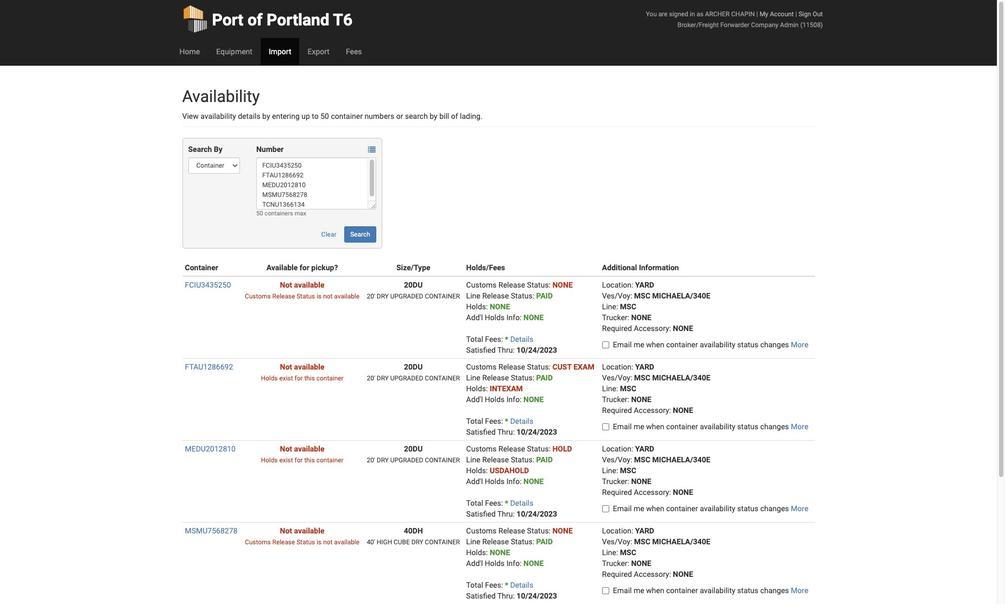 Task type: describe. For each thing, give the bounding box(es) containing it.
1 by from the left
[[263, 112, 270, 121]]

1 vertical spatial of
[[451, 112, 458, 121]]

info: for medu2012810
[[507, 478, 522, 486]]

location for msmu7568278
[[603, 527, 632, 536]]

ftau1286692
[[185, 363, 233, 372]]

details link for medu2012810
[[511, 499, 534, 508]]

available for fciu3435250
[[294, 281, 325, 290]]

search for search
[[351, 231, 371, 239]]

ves/voy: for ftau1286692
[[603, 374, 633, 383]]

additional
[[603, 264, 638, 272]]

michaela/340e for medu2012810
[[653, 456, 711, 465]]

when for fciu3435250
[[647, 341, 665, 349]]

none inside customs release status : hold line release status : paid holds: usdahold add'l holds info: none
[[524, 478, 544, 486]]

thru: for ftau1286692
[[498, 428, 515, 437]]

search
[[405, 112, 428, 121]]

view availability details by entering up to 50 container numbers or search by bill of lading.
[[182, 112, 483, 121]]

0 horizontal spatial of
[[248, 10, 263, 29]]

details
[[238, 112, 261, 121]]

you are signed in as archer chapin | my account | sign out broker/freight forwarder company admin (11508)
[[646, 10, 824, 29]]

* for msmu7568278
[[505, 581, 509, 590]]

satisfied for msmu7568278
[[467, 592, 496, 601]]

customs for msmu7568278
[[467, 527, 497, 536]]

archer
[[706, 10, 730, 18]]

holds inside customs release status : cust exam line release status : paid holds: intexam add'l holds info: none
[[485, 396, 505, 404]]

in
[[690, 10, 696, 18]]

high
[[377, 539, 392, 547]]

fees: for medu2012810
[[485, 499, 503, 508]]

bill
[[440, 112, 450, 121]]

is for 40dh
[[317, 539, 322, 547]]

not for msmu7568278
[[280, 527, 292, 536]]

information
[[639, 264, 680, 272]]

usdahold
[[490, 467, 530, 476]]

fees: for ftau1286692
[[485, 417, 503, 426]]

availability for medu2012810
[[700, 505, 736, 514]]

fciu3435250
[[185, 281, 231, 290]]

entering
[[272, 112, 300, 121]]

when for medu2012810
[[647, 505, 665, 514]]

customs for medu2012810
[[467, 445, 497, 454]]

company
[[752, 21, 779, 29]]

container for customs release status : hold line release status : paid holds: usdahold add'l holds info: none
[[425, 457, 460, 465]]

fees
[[346, 47, 362, 56]]

up
[[302, 112, 310, 121]]

cust
[[553, 363, 572, 372]]

more for medu2012810
[[792, 505, 809, 514]]

customs for ftau1286692
[[467, 363, 497, 372]]

availability for ftau1286692
[[700, 423, 736, 431]]

1 horizontal spatial 50
[[321, 112, 329, 121]]

port
[[212, 10, 244, 29]]

ftau1286692 link
[[185, 363, 233, 372]]

status for fciu3435250
[[738, 341, 759, 349]]

none inside customs release status : cust exam line release status : paid holds: intexam add'l holds info: none
[[524, 396, 544, 404]]

clear
[[322, 231, 337, 239]]

details for fciu3435250
[[511, 335, 534, 344]]

availability for fciu3435250
[[700, 341, 736, 349]]

total for ftau1286692
[[467, 417, 484, 426]]

available for medu2012810
[[294, 445, 325, 454]]

import
[[269, 47, 292, 56]]

search button
[[345, 227, 377, 243]]

20' for customs release status : hold line release status : paid holds: usdahold add'l holds info: none
[[367, 457, 375, 465]]

line for medu2012810
[[467, 456, 481, 465]]

available for ftau1286692
[[294, 363, 325, 372]]

changes for ftau1286692
[[761, 423, 790, 431]]

home
[[180, 47, 200, 56]]

import button
[[261, 38, 300, 65]]

info: inside customs release status : cust exam line release status : paid holds: intexam add'l holds info: none
[[507, 396, 522, 404]]

20' for customs release status : cust exam line release status : paid holds: intexam add'l holds info: none
[[367, 375, 375, 383]]

not available holds exist for this container for medu2012810
[[261, 445, 344, 465]]

t6
[[333, 10, 353, 29]]

home button
[[171, 38, 208, 65]]

changes for medu2012810
[[761, 505, 790, 514]]

10/24/2023 for ftau1286692
[[517, 428, 558, 437]]

ves/voy: for medu2012810
[[603, 456, 633, 465]]

medu2012810
[[185, 445, 236, 454]]

not for 20du
[[323, 293, 333, 301]]

containers
[[265, 210, 293, 217]]

lading.
[[460, 112, 483, 121]]

this for ftau1286692
[[305, 375, 315, 383]]

total fees: * details satisfied thru: 10/24/2023 for medu2012810
[[467, 499, 558, 519]]

port of portland t6
[[212, 10, 353, 29]]

changes for msmu7568278
[[761, 587, 790, 596]]

export button
[[300, 38, 338, 65]]

fees button
[[338, 38, 370, 65]]

email me when container availability status changes more for msmu7568278
[[613, 587, 809, 596]]

exist for medu2012810
[[280, 457, 293, 465]]

you
[[646, 10, 657, 18]]

location for fciu3435250
[[603, 281, 632, 290]]

paid inside customs release status : cust exam line release status : paid holds: intexam add'l holds info: none
[[537, 374, 553, 383]]

show list image
[[368, 146, 376, 154]]

email me when container availability status changes more for ftau1286692
[[613, 423, 809, 431]]

location : yard ves/voy: msc michaela/340e line: msc trucker: none required accessory : none for medu2012810
[[603, 445, 711, 497]]

to
[[312, 112, 319, 121]]

holds: for fciu3435250
[[467, 303, 488, 311]]

intexam
[[490, 385, 523, 393]]

1 | from the left
[[757, 10, 759, 18]]

fees: for fciu3435250
[[485, 335, 503, 344]]

container for customs release status : none line release status : paid holds: none add'l holds info: none
[[425, 293, 460, 301]]

location for medu2012810
[[603, 445, 632, 454]]

ves/voy: for msmu7568278
[[603, 538, 633, 547]]

customs release status : none line release status : paid holds: none add'l holds info: none for 40dh
[[467, 527, 573, 568]]

equipment
[[216, 47, 253, 56]]

50 containers max
[[256, 210, 307, 217]]

required for msmu7568278
[[603, 571, 632, 579]]

container
[[185, 264, 218, 272]]

me for medu2012810
[[634, 505, 645, 514]]

my
[[760, 10, 769, 18]]

customs for fciu3435250
[[467, 281, 497, 290]]

medu2012810 link
[[185, 445, 236, 454]]

sign out link
[[799, 10, 824, 18]]

yard for medu2012810
[[636, 445, 655, 454]]

signed
[[670, 10, 689, 18]]

available for pickup?
[[267, 264, 338, 272]]

by
[[214, 145, 223, 154]]

account
[[771, 10, 794, 18]]

this for medu2012810
[[305, 457, 315, 465]]

size/type
[[397, 264, 431, 272]]

line: for msmu7568278
[[603, 549, 619, 558]]

out
[[813, 10, 824, 18]]

holds/fees
[[467, 264, 506, 272]]

more for fciu3435250
[[792, 341, 809, 349]]

port of portland t6 link
[[182, 0, 353, 38]]

accessory for ftau1286692
[[634, 406, 670, 415]]

msmu7568278 link
[[185, 527, 238, 536]]

michaela/340e for ftau1286692
[[653, 374, 711, 383]]

customs release status : none line release status : paid holds: none add'l holds info: none for 20du
[[467, 281, 573, 322]]

location : yard ves/voy: msc michaela/340e line: msc trucker: none required accessory : none for msmu7568278
[[603, 527, 711, 579]]

availability
[[182, 87, 260, 106]]

thru: for msmu7568278
[[498, 592, 515, 601]]

trucker: for msmu7568278
[[603, 560, 630, 568]]

exam
[[574, 363, 595, 372]]

numbers
[[365, 112, 395, 121]]

is for 20du
[[317, 293, 322, 301]]

forwarder
[[721, 21, 750, 29]]

view
[[182, 112, 199, 121]]

holds: for medu2012810
[[467, 467, 488, 476]]

my account link
[[760, 10, 794, 18]]

msmu7568278
[[185, 527, 238, 536]]

fciu3435250 link
[[185, 281, 231, 290]]



Task type: locate. For each thing, give the bounding box(es) containing it.
* for ftau1286692
[[505, 417, 509, 426]]

20' for customs release status : none line release status : paid holds: none add'l holds info: none
[[367, 293, 375, 301]]

more link
[[792, 341, 809, 349], [792, 423, 809, 431], [792, 505, 809, 514], [792, 587, 809, 596]]

upgraded
[[391, 293, 424, 301], [391, 375, 424, 383], [391, 457, 424, 465]]

4 not from the top
[[280, 527, 292, 536]]

2 michaela/340e from the top
[[653, 374, 711, 383]]

me for msmu7568278
[[634, 587, 645, 596]]

| left the sign on the top right
[[796, 10, 798, 18]]

2 vertical spatial upgraded
[[391, 457, 424, 465]]

total for msmu7568278
[[467, 581, 484, 590]]

for
[[300, 264, 310, 272], [295, 375, 303, 383], [295, 457, 303, 465]]

4 thru: from the top
[[498, 592, 515, 601]]

2 is from the top
[[317, 539, 322, 547]]

2 details from the top
[[511, 417, 534, 426]]

satisfied
[[467, 346, 496, 355], [467, 428, 496, 437], [467, 510, 496, 519], [467, 592, 496, 601]]

3 total from the top
[[467, 499, 484, 508]]

0 vertical spatial upgraded
[[391, 293, 424, 301]]

2 accessory from the top
[[634, 406, 670, 415]]

required for medu2012810
[[603, 489, 632, 497]]

of right the bill on the top of page
[[451, 112, 458, 121]]

of right port
[[248, 10, 263, 29]]

1 vertical spatial is
[[317, 539, 322, 547]]

1 paid from the top
[[537, 292, 553, 301]]

3 fees: from the top
[[485, 499, 503, 508]]

holds: for msmu7568278
[[467, 549, 488, 558]]

1 vertical spatial 20du
[[404, 363, 423, 372]]

2 20du from the top
[[404, 363, 423, 372]]

equipment button
[[208, 38, 261, 65]]

1 info: from the top
[[507, 314, 522, 322]]

4 total fees: * details satisfied thru: 10/24/2023 from the top
[[467, 581, 558, 601]]

0 vertical spatial is
[[317, 293, 322, 301]]

4 container from the top
[[425, 539, 460, 547]]

2 me from the top
[[634, 423, 645, 431]]

by right details
[[263, 112, 270, 121]]

upgraded for customs release status : cust exam line release status : paid holds: intexam add'l holds info: none
[[391, 375, 424, 383]]

1 horizontal spatial by
[[430, 112, 438, 121]]

add'l inside customs release status : cust exam line release status : paid holds: intexam add'l holds info: none
[[467, 396, 483, 404]]

4 ves/voy: from the top
[[603, 538, 633, 547]]

2 satisfied from the top
[[467, 428, 496, 437]]

search
[[188, 145, 212, 154], [351, 231, 371, 239]]

changes for fciu3435250
[[761, 341, 790, 349]]

1 location : yard ves/voy: msc michaela/340e line: msc trucker: none required accessory : none from the top
[[603, 281, 711, 333]]

accessory
[[634, 324, 670, 333], [634, 406, 670, 415], [634, 489, 670, 497], [634, 571, 670, 579]]

2 vertical spatial 20'
[[367, 457, 375, 465]]

details for msmu7568278
[[511, 581, 534, 590]]

1 vertical spatial not available customs release status is not available
[[245, 527, 360, 547]]

1 holds: from the top
[[467, 303, 488, 311]]

1 not from the top
[[323, 293, 333, 301]]

4 michaela/340e from the top
[[653, 538, 711, 547]]

0 vertical spatial not available holds exist for this container
[[261, 363, 344, 383]]

1 vertical spatial for
[[295, 375, 303, 383]]

1 upgraded from the top
[[391, 293, 424, 301]]

2 required from the top
[[603, 406, 632, 415]]

upgraded for customs release status : none line release status : paid holds: none add'l holds info: none
[[391, 293, 424, 301]]

holds: inside customs release status : hold line release status : paid holds: usdahold add'l holds info: none
[[467, 467, 488, 476]]

line inside customs release status : cust exam line release status : paid holds: intexam add'l holds info: none
[[467, 374, 481, 383]]

dry for customs release status : cust exam line release status : paid holds: intexam add'l holds info: none
[[377, 375, 389, 383]]

3 email from the top
[[613, 505, 632, 514]]

4 me from the top
[[634, 587, 645, 596]]

4 when from the top
[[647, 587, 665, 596]]

4 fees: from the top
[[485, 581, 503, 590]]

container for customs release status : cust exam line release status : paid holds: intexam add'l holds info: none
[[425, 375, 460, 383]]

1 exist from the top
[[280, 375, 293, 383]]

1 20du 20' dry upgraded container from the top
[[367, 281, 460, 301]]

1 container from the top
[[425, 293, 460, 301]]

20du for customs release status : cust exam line release status : paid holds: intexam add'l holds info: none
[[404, 363, 423, 372]]

not available customs release status is not available
[[245, 281, 360, 301], [245, 527, 360, 547]]

1 is from the top
[[317, 293, 322, 301]]

4 email me when container availability status changes more from the top
[[613, 587, 809, 596]]

1 horizontal spatial of
[[451, 112, 458, 121]]

total for medu2012810
[[467, 499, 484, 508]]

location : yard ves/voy: msc michaela/340e line: msc trucker: none required accessory : none
[[603, 281, 711, 333], [603, 363, 711, 415], [603, 445, 711, 497], [603, 527, 711, 579]]

thru: for medu2012810
[[498, 510, 515, 519]]

line:
[[603, 303, 619, 311], [603, 385, 619, 393], [603, 467, 619, 476], [603, 549, 619, 558]]

more link for fciu3435250
[[792, 341, 809, 349]]

by
[[263, 112, 270, 121], [430, 112, 438, 121]]

2 this from the top
[[305, 457, 315, 465]]

not down pickup?
[[323, 293, 333, 301]]

search left the by
[[188, 145, 212, 154]]

2 not from the top
[[323, 539, 333, 547]]

info: for msmu7568278
[[507, 560, 522, 568]]

3 line: from the top
[[603, 467, 619, 476]]

is left 40'
[[317, 539, 322, 547]]

search inside button
[[351, 231, 371, 239]]

export
[[308, 47, 330, 56]]

not available holds exist for this container
[[261, 363, 344, 383], [261, 445, 344, 465]]

status
[[527, 281, 549, 290], [511, 292, 533, 301], [297, 293, 315, 301], [527, 363, 549, 372], [511, 374, 533, 383], [527, 445, 549, 454], [511, 456, 533, 465], [527, 527, 549, 536], [511, 538, 533, 547], [297, 539, 315, 547]]

3 ves/voy: from the top
[[603, 456, 633, 465]]

add'l
[[467, 314, 483, 322], [467, 396, 483, 404], [467, 478, 483, 486], [467, 560, 483, 568]]

not left 40'
[[323, 539, 333, 547]]

chapin
[[732, 10, 755, 18]]

yard for fciu3435250
[[636, 281, 655, 290]]

3 line from the top
[[467, 456, 481, 465]]

customs release status : hold line release status : paid holds: usdahold add'l holds info: none
[[467, 445, 573, 486]]

None checkbox
[[603, 424, 610, 431], [603, 588, 610, 595], [603, 424, 610, 431], [603, 588, 610, 595]]

2 details link from the top
[[511, 417, 534, 426]]

more link for ftau1286692
[[792, 423, 809, 431]]

ves/voy:
[[603, 292, 633, 301], [603, 374, 633, 383], [603, 456, 633, 465], [603, 538, 633, 547]]

*
[[505, 335, 509, 344], [505, 417, 509, 426], [505, 499, 509, 508], [505, 581, 509, 590]]

line inside customs release status : hold line release status : paid holds: usdahold add'l holds info: none
[[467, 456, 481, 465]]

1 vertical spatial 20du 20' dry upgraded container
[[367, 363, 460, 383]]

when for ftau1286692
[[647, 423, 665, 431]]

1 vertical spatial upgraded
[[391, 375, 424, 383]]

1 vertical spatial 20'
[[367, 375, 375, 383]]

0 horizontal spatial search
[[188, 145, 212, 154]]

10/24/2023
[[517, 346, 558, 355], [517, 428, 558, 437], [517, 510, 558, 519], [517, 592, 558, 601]]

20du 20' dry upgraded container for customs release status : cust exam line release status : paid holds: intexam add'l holds info: none
[[367, 363, 460, 383]]

1 not available customs release status is not available from the top
[[245, 281, 360, 301]]

0 vertical spatial exist
[[280, 375, 293, 383]]

40dh
[[404, 527, 423, 536]]

accessory for medu2012810
[[634, 489, 670, 497]]

1 ves/voy: from the top
[[603, 292, 633, 301]]

this
[[305, 375, 315, 383], [305, 457, 315, 465]]

broker/freight
[[678, 21, 719, 29]]

3 thru: from the top
[[498, 510, 515, 519]]

line for fciu3435250
[[467, 292, 481, 301]]

total for fciu3435250
[[467, 335, 484, 344]]

total fees: * details satisfied thru: 10/24/2023 for msmu7568278
[[467, 581, 558, 601]]

1 vertical spatial customs release status : none line release status : paid holds: none add'l holds info: none
[[467, 527, 573, 568]]

20du 20' dry upgraded container for customs release status : hold line release status : paid holds: usdahold add'l holds info: none
[[367, 445, 460, 465]]

2 | from the left
[[796, 10, 798, 18]]

1 20' from the top
[[367, 293, 375, 301]]

4 paid from the top
[[537, 538, 553, 547]]

1 vertical spatial search
[[351, 231, 371, 239]]

1 vertical spatial not available holds exist for this container
[[261, 445, 344, 465]]

not for 40dh
[[323, 539, 333, 547]]

location : yard ves/voy: msc michaela/340e line: msc trucker: none required accessory : none for fciu3435250
[[603, 281, 711, 333]]

1 horizontal spatial |
[[796, 10, 798, 18]]

0 vertical spatial for
[[300, 264, 310, 272]]

email me when container availability status changes more for medu2012810
[[613, 505, 809, 514]]

1 vertical spatial exist
[[280, 457, 293, 465]]

number
[[256, 145, 284, 154]]

total
[[467, 335, 484, 344], [467, 417, 484, 426], [467, 499, 484, 508], [467, 581, 484, 590]]

0 horizontal spatial 50
[[256, 210, 263, 217]]

email for medu2012810
[[613, 505, 632, 514]]

2 location : yard ves/voy: msc michaela/340e line: msc trucker: none required accessory : none from the top
[[603, 363, 711, 415]]

3 changes from the top
[[761, 505, 790, 514]]

| left 'my'
[[757, 10, 759, 18]]

by left the bill on the top of page
[[430, 112, 438, 121]]

3 me from the top
[[634, 505, 645, 514]]

50 left containers
[[256, 210, 263, 217]]

trucker: for medu2012810
[[603, 478, 630, 486]]

2 by from the left
[[430, 112, 438, 121]]

required
[[603, 324, 632, 333], [603, 406, 632, 415], [603, 489, 632, 497], [603, 571, 632, 579]]

2 yard from the top
[[636, 363, 655, 372]]

20du for customs release status : hold line release status : paid holds: usdahold add'l holds info: none
[[404, 445, 423, 454]]

trucker: for ftau1286692
[[603, 396, 630, 404]]

pickup?
[[312, 264, 338, 272]]

3 location from the top
[[603, 445, 632, 454]]

total fees: * details satisfied thru: 10/24/2023 for fciu3435250
[[467, 335, 558, 355]]

0 vertical spatial of
[[248, 10, 263, 29]]

for for ftau1286692
[[295, 375, 303, 383]]

4 trucker: from the top
[[603, 560, 630, 568]]

1 details link from the top
[[511, 335, 534, 344]]

release
[[499, 281, 526, 290], [483, 292, 509, 301], [273, 293, 295, 301], [499, 363, 526, 372], [483, 374, 509, 383], [499, 445, 526, 454], [483, 456, 509, 465], [499, 527, 526, 536], [483, 538, 509, 547], [273, 539, 295, 547]]

paid for msmu7568278
[[537, 538, 553, 547]]

10/24/2023 for msmu7568278
[[517, 592, 558, 601]]

yard for ftau1286692
[[636, 363, 655, 372]]

20du 20' dry upgraded container
[[367, 281, 460, 301], [367, 363, 460, 383], [367, 445, 460, 465]]

0 horizontal spatial |
[[757, 10, 759, 18]]

exist for ftau1286692
[[280, 375, 293, 383]]

details link for fciu3435250
[[511, 335, 534, 344]]

1 me from the top
[[634, 341, 645, 349]]

container
[[425, 293, 460, 301], [425, 375, 460, 383], [425, 457, 460, 465], [425, 539, 460, 547]]

3 when from the top
[[647, 505, 665, 514]]

email for fciu3435250
[[613, 341, 632, 349]]

clear button
[[316, 227, 343, 243]]

fees: for msmu7568278
[[485, 581, 503, 590]]

0 vertical spatial not
[[323, 293, 333, 301]]

3 required from the top
[[603, 489, 632, 497]]

admin
[[781, 21, 799, 29]]

1 vertical spatial not
[[323, 539, 333, 547]]

1 this from the top
[[305, 375, 315, 383]]

yard
[[636, 281, 655, 290], [636, 363, 655, 372], [636, 445, 655, 454], [636, 527, 655, 536]]

2 vertical spatial for
[[295, 457, 303, 465]]

dry for customs release status : hold line release status : paid holds: usdahold add'l holds info: none
[[377, 457, 389, 465]]

total fees: * details satisfied thru: 10/24/2023 for ftau1286692
[[467, 417, 558, 437]]

details link for msmu7568278
[[511, 581, 534, 590]]

additional information
[[603, 264, 680, 272]]

4 more from the top
[[792, 587, 809, 596]]

customs inside customs release status : hold line release status : paid holds: usdahold add'l holds info: none
[[467, 445, 497, 454]]

* for fciu3435250
[[505, 335, 509, 344]]

more link for msmu7568278
[[792, 587, 809, 596]]

dry for customs release status : none line release status : paid holds: none add'l holds info: none
[[377, 293, 389, 301]]

customs release status : cust exam line release status : paid holds: intexam add'l holds info: none
[[467, 363, 595, 404]]

20'
[[367, 293, 375, 301], [367, 375, 375, 383], [367, 457, 375, 465]]

40dh 40' high cube dry container
[[367, 527, 460, 547]]

3 * from the top
[[505, 499, 509, 508]]

2 email from the top
[[613, 423, 632, 431]]

holds: inside customs release status : cust exam line release status : paid holds: intexam add'l holds info: none
[[467, 385, 488, 393]]

1 horizontal spatial search
[[351, 231, 371, 239]]

thru:
[[498, 346, 515, 355], [498, 428, 515, 437], [498, 510, 515, 519], [498, 592, 515, 601]]

4 location : yard ves/voy: msc michaela/340e line: msc trucker: none required accessory : none from the top
[[603, 527, 711, 579]]

dry
[[377, 293, 389, 301], [377, 375, 389, 383], [377, 457, 389, 465], [412, 539, 424, 547]]

not
[[280, 281, 292, 290], [280, 363, 292, 372], [280, 445, 292, 454], [280, 527, 292, 536]]

2 fees: from the top
[[485, 417, 503, 426]]

2 20du 20' dry upgraded container from the top
[[367, 363, 460, 383]]

1 fees: from the top
[[485, 335, 503, 344]]

0 vertical spatial customs release status : none line release status : paid holds: none add'l holds info: none
[[467, 281, 573, 322]]

2 trucker: from the top
[[603, 396, 630, 404]]

10/24/2023 for medu2012810
[[517, 510, 558, 519]]

3 20du from the top
[[404, 445, 423, 454]]

add'l for medu2012810
[[467, 478, 483, 486]]

20du for customs release status : none line release status : paid holds: none add'l holds info: none
[[404, 281, 423, 290]]

email
[[613, 341, 632, 349], [613, 423, 632, 431], [613, 505, 632, 514], [613, 587, 632, 596]]

(11508)
[[801, 21, 824, 29]]

thru: for fciu3435250
[[498, 346, 515, 355]]

1 add'l from the top
[[467, 314, 483, 322]]

available for msmu7568278
[[294, 527, 325, 536]]

satisfied for ftau1286692
[[467, 428, 496, 437]]

20du 20' dry upgraded container for customs release status : none line release status : paid holds: none add'l holds info: none
[[367, 281, 460, 301]]

upgraded for customs release status : hold line release status : paid holds: usdahold add'l holds info: none
[[391, 457, 424, 465]]

more link for medu2012810
[[792, 505, 809, 514]]

not available customs release status is not available for fciu3435250
[[245, 281, 360, 301]]

holds
[[485, 314, 505, 322], [261, 375, 278, 383], [485, 396, 505, 404], [261, 457, 278, 465], [485, 478, 505, 486], [485, 560, 505, 568]]

0 vertical spatial not available customs release status is not available
[[245, 281, 360, 301]]

holds inside customs release status : hold line release status : paid holds: usdahold add'l holds info: none
[[485, 478, 505, 486]]

availability for msmu7568278
[[700, 587, 736, 596]]

when
[[647, 341, 665, 349], [647, 423, 665, 431], [647, 505, 665, 514], [647, 587, 665, 596]]

0 vertical spatial 20'
[[367, 293, 375, 301]]

2 email me when container availability status changes more from the top
[[613, 423, 809, 431]]

container inside 40dh 40' high cube dry container
[[425, 539, 460, 547]]

is down pickup?
[[317, 293, 322, 301]]

search by
[[188, 145, 223, 154]]

hold
[[553, 445, 573, 454]]

or
[[397, 112, 404, 121]]

customs inside customs release status : cust exam line release status : paid holds: intexam add'l holds info: none
[[467, 363, 497, 372]]

4 satisfied from the top
[[467, 592, 496, 601]]

not for fciu3435250
[[280, 281, 292, 290]]

2 vertical spatial 20du
[[404, 445, 423, 454]]

msc
[[635, 292, 651, 301], [620, 303, 637, 311], [635, 374, 651, 383], [620, 385, 637, 393], [635, 456, 651, 465], [620, 467, 637, 476], [635, 538, 651, 547], [620, 549, 637, 558]]

4 location from the top
[[603, 527, 632, 536]]

when for msmu7568278
[[647, 587, 665, 596]]

50 right to
[[321, 112, 329, 121]]

3 10/24/2023 from the top
[[517, 510, 558, 519]]

1 email me when container availability status changes more from the top
[[613, 341, 809, 349]]

2 * from the top
[[505, 417, 509, 426]]

email me when container availability status changes more for fciu3435250
[[613, 341, 809, 349]]

ves/voy: for fciu3435250
[[603, 292, 633, 301]]

1 details from the top
[[511, 335, 534, 344]]

|
[[757, 10, 759, 18], [796, 10, 798, 18]]

available
[[294, 281, 325, 290], [334, 293, 360, 301], [294, 363, 325, 372], [294, 445, 325, 454], [294, 527, 325, 536], [334, 539, 360, 547]]

max
[[295, 210, 307, 217]]

0 vertical spatial this
[[305, 375, 315, 383]]

paid inside customs release status : hold line release status : paid holds: usdahold add'l holds info: none
[[537, 456, 553, 465]]

availability
[[201, 112, 236, 121], [700, 341, 736, 349], [700, 423, 736, 431], [700, 505, 736, 514], [700, 587, 736, 596]]

line
[[467, 292, 481, 301], [467, 374, 481, 383], [467, 456, 481, 465], [467, 538, 481, 547]]

1 more link from the top
[[792, 341, 809, 349]]

michaela/340e
[[653, 292, 711, 301], [653, 374, 711, 383], [653, 456, 711, 465], [653, 538, 711, 547]]

4 total from the top
[[467, 581, 484, 590]]

line for msmu7568278
[[467, 538, 481, 547]]

3 add'l from the top
[[467, 478, 483, 486]]

add'l inside customs release status : hold line release status : paid holds: usdahold add'l holds info: none
[[467, 478, 483, 486]]

customs
[[467, 281, 497, 290], [245, 293, 271, 301], [467, 363, 497, 372], [467, 445, 497, 454], [467, 527, 497, 536], [245, 539, 271, 547]]

1 10/24/2023 from the top
[[517, 346, 558, 355]]

me for ftau1286692
[[634, 423, 645, 431]]

cube
[[394, 539, 410, 547]]

trucker:
[[603, 314, 630, 322], [603, 396, 630, 404], [603, 478, 630, 486], [603, 560, 630, 568]]

paid for medu2012810
[[537, 456, 553, 465]]

portland
[[267, 10, 330, 29]]

3 paid from the top
[[537, 456, 553, 465]]

3 more from the top
[[792, 505, 809, 514]]

0 vertical spatial 50
[[321, 112, 329, 121]]

2 vertical spatial 20du 20' dry upgraded container
[[367, 445, 460, 465]]

michaela/340e for fciu3435250
[[653, 292, 711, 301]]

40'
[[367, 539, 375, 547]]

as
[[697, 10, 704, 18]]

location
[[603, 281, 632, 290], [603, 363, 632, 372], [603, 445, 632, 454], [603, 527, 632, 536]]

0 vertical spatial 20du 20' dry upgraded container
[[367, 281, 460, 301]]

2 customs release status : none line release status : paid holds: none add'l holds info: none from the top
[[467, 527, 573, 568]]

3 not from the top
[[280, 445, 292, 454]]

sign
[[799, 10, 812, 18]]

not for medu2012810
[[280, 445, 292, 454]]

4 line: from the top
[[603, 549, 619, 558]]

2 not available holds exist for this container from the top
[[261, 445, 344, 465]]

search right clear
[[351, 231, 371, 239]]

available
[[267, 264, 298, 272]]

0 vertical spatial search
[[188, 145, 212, 154]]

1 more from the top
[[792, 341, 809, 349]]

1 not available holds exist for this container from the top
[[261, 363, 344, 383]]

1 vertical spatial 50
[[256, 210, 263, 217]]

None checkbox
[[603, 342, 610, 349], [603, 506, 610, 513], [603, 342, 610, 349], [603, 506, 610, 513]]

20du
[[404, 281, 423, 290], [404, 363, 423, 372], [404, 445, 423, 454]]

dry inside 40dh 40' high cube dry container
[[412, 539, 424, 547]]

line: for fciu3435250
[[603, 303, 619, 311]]

3 20' from the top
[[367, 457, 375, 465]]

0 vertical spatial 20du
[[404, 281, 423, 290]]

Number text field
[[256, 158, 376, 210]]

2 thru: from the top
[[498, 428, 515, 437]]

email for ftau1286692
[[613, 423, 632, 431]]

2 not from the top
[[280, 363, 292, 372]]

1 required from the top
[[603, 324, 632, 333]]

3 total fees: * details satisfied thru: 10/24/2023 from the top
[[467, 499, 558, 519]]

for for medu2012810
[[295, 457, 303, 465]]

1 satisfied from the top
[[467, 346, 496, 355]]

1 customs release status : none line release status : paid holds: none add'l holds info: none from the top
[[467, 281, 573, 322]]

not available holds exist for this container for ftau1286692
[[261, 363, 344, 383]]

3 yard from the top
[[636, 445, 655, 454]]

3 location : yard ves/voy: msc michaela/340e line: msc trucker: none required accessory : none from the top
[[603, 445, 711, 497]]

3 info: from the top
[[507, 478, 522, 486]]

1 vertical spatial this
[[305, 457, 315, 465]]

1 line: from the top
[[603, 303, 619, 311]]

2 info: from the top
[[507, 396, 522, 404]]

4 status from the top
[[738, 587, 759, 596]]

email me when container availability status changes more
[[613, 341, 809, 349], [613, 423, 809, 431], [613, 505, 809, 514], [613, 587, 809, 596]]

location : yard ves/voy: msc michaela/340e line: msc trucker: none required accessory : none for ftau1286692
[[603, 363, 711, 415]]

info: inside customs release status : hold line release status : paid holds: usdahold add'l holds info: none
[[507, 478, 522, 486]]

1 michaela/340e from the top
[[653, 292, 711, 301]]

2 upgraded from the top
[[391, 375, 424, 383]]

are
[[659, 10, 668, 18]]

0 horizontal spatial by
[[263, 112, 270, 121]]

status for medu2012810
[[738, 505, 759, 514]]



Task type: vqa. For each thing, say whether or not it's contained in the screenshot.
third Total Fees: * Details Satisfied Thru: 10/24/2023
yes



